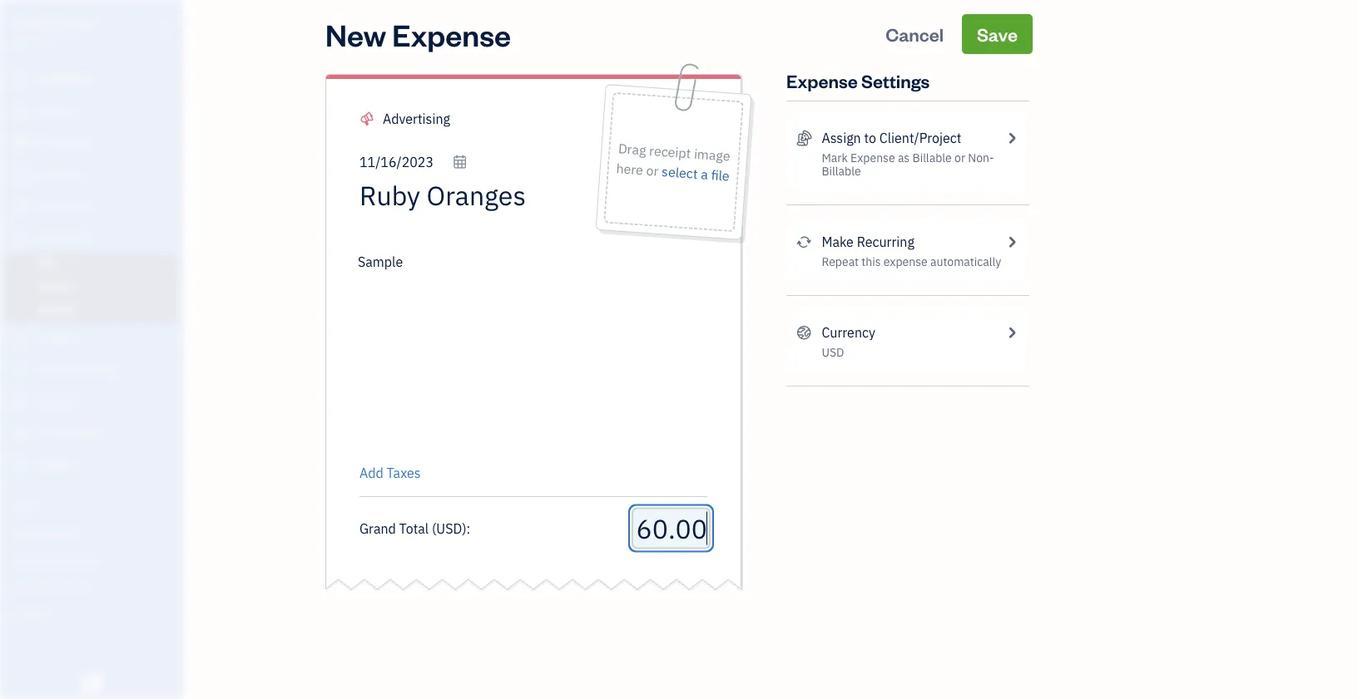 Task type: describe. For each thing, give the bounding box(es) containing it.
mark
[[822, 150, 848, 166]]

0 horizontal spatial usd
[[436, 520, 462, 538]]

or for mark expense as billable or non- billable
[[955, 150, 966, 166]]

repeat this expense automatically
[[822, 254, 1001, 270]]

mark expense as billable or non- billable
[[822, 150, 994, 179]]

drag receipt image here or
[[616, 140, 731, 180]]

Description text field
[[351, 252, 699, 452]]

Date in MM/DD/YYYY format text field
[[360, 154, 468, 171]]

report image
[[11, 458, 31, 474]]

estimate image
[[11, 136, 31, 152]]

Merchant text field
[[360, 179, 587, 212]]

settings
[[861, 69, 930, 92]]

non-
[[968, 150, 994, 166]]

1 horizontal spatial billable
[[913, 150, 952, 166]]

apps image
[[12, 500, 178, 514]]

save
[[977, 22, 1018, 46]]

Category text field
[[383, 109, 525, 129]]

cancel button
[[871, 14, 959, 54]]

items and services image
[[12, 553, 178, 567]]

expense for new expense
[[392, 14, 511, 54]]

this
[[862, 254, 881, 270]]

drag
[[618, 140, 647, 159]]

Amount (USD) text field
[[635, 511, 707, 546]]

automatically
[[931, 254, 1001, 270]]

refresh image
[[797, 232, 812, 252]]

grand total ( usd ):
[[360, 520, 470, 538]]

recurring
[[857, 233, 915, 251]]

new
[[325, 14, 386, 54]]

client/project
[[880, 129, 962, 147]]

money image
[[11, 395, 31, 411]]

oranges
[[48, 15, 98, 32]]

currencyandlanguage image
[[797, 323, 812, 343]]

payment image
[[11, 199, 31, 216]]

1 horizontal spatial usd
[[822, 345, 844, 360]]

ruby
[[13, 15, 44, 32]]

receipt
[[649, 142, 692, 162]]

timer image
[[11, 363, 31, 380]]

image
[[693, 145, 731, 165]]

0 horizontal spatial billable
[[822, 164, 861, 179]]

expense
[[884, 254, 928, 270]]

as
[[898, 150, 910, 166]]

chart image
[[11, 426, 31, 443]]

taxes
[[387, 465, 421, 482]]

ruby oranges owner
[[13, 15, 98, 47]]



Task type: locate. For each thing, give the bounding box(es) containing it.
1 vertical spatial expense
[[787, 69, 858, 92]]

total
[[399, 520, 429, 538]]

assign
[[822, 129, 861, 147]]

usd down currency
[[822, 345, 844, 360]]

new expense
[[325, 14, 511, 54]]

add taxes button
[[360, 464, 421, 484]]

repeat
[[822, 254, 859, 270]]

1 horizontal spatial or
[[955, 150, 966, 166]]

a
[[700, 166, 709, 183]]

select a file
[[661, 163, 730, 185]]

3 chevronright image from the top
[[1004, 323, 1020, 343]]

team members image
[[12, 527, 178, 540]]

usd
[[822, 345, 844, 360], [436, 520, 462, 538]]

expensesrebilling image
[[797, 128, 812, 148]]

usd right total
[[436, 520, 462, 538]]

make recurring
[[822, 233, 915, 251]]

project image
[[11, 331, 31, 348]]

2 vertical spatial chevronright image
[[1004, 323, 1020, 343]]

(
[[432, 520, 436, 538]]

select a file button
[[661, 162, 730, 186]]

or inside drag receipt image here or
[[646, 162, 659, 180]]

save button
[[962, 14, 1033, 54]]

chevronright image
[[1004, 128, 1020, 148], [1004, 232, 1020, 252], [1004, 323, 1020, 343]]

billable
[[913, 150, 952, 166], [822, 164, 861, 179]]

dashboard image
[[11, 72, 31, 89]]

here
[[616, 160, 644, 179]]

main element
[[0, 0, 225, 700]]

to
[[864, 129, 876, 147]]

0 vertical spatial usd
[[822, 345, 844, 360]]

expense
[[392, 14, 511, 54], [787, 69, 858, 92], [851, 150, 895, 166]]

0 vertical spatial expense
[[392, 14, 511, 54]]

):
[[462, 520, 470, 538]]

or for drag receipt image here or
[[646, 162, 659, 180]]

expense for mark expense as billable or non- billable
[[851, 150, 895, 166]]

currency
[[822, 324, 876, 342]]

or left non-
[[955, 150, 966, 166]]

2 chevronright image from the top
[[1004, 232, 1020, 252]]

or inside mark expense as billable or non- billable
[[955, 150, 966, 166]]

1 chevronright image from the top
[[1004, 128, 1020, 148]]

1 vertical spatial chevronright image
[[1004, 232, 1020, 252]]

owner
[[13, 33, 44, 47]]

invoice image
[[11, 167, 31, 184]]

bank connections image
[[12, 580, 178, 593]]

chevronright image for to
[[1004, 128, 1020, 148]]

chevronright image for recurring
[[1004, 232, 1020, 252]]

or right here
[[646, 162, 659, 180]]

expense settings
[[787, 69, 930, 92]]

assign to client/project
[[822, 129, 962, 147]]

settings image
[[12, 607, 178, 620]]

cancel
[[886, 22, 944, 46]]

1 vertical spatial usd
[[436, 520, 462, 538]]

make
[[822, 233, 854, 251]]

2 vertical spatial expense
[[851, 150, 895, 166]]

file
[[711, 166, 730, 185]]

add taxes
[[360, 465, 421, 482]]

freshbooks image
[[78, 673, 105, 693]]

add
[[360, 465, 384, 482]]

expense inside mark expense as billable or non- billable
[[851, 150, 895, 166]]

client image
[[11, 104, 31, 121]]

billable down assign
[[822, 164, 861, 179]]

expense image
[[11, 231, 31, 247]]

0 vertical spatial chevronright image
[[1004, 128, 1020, 148]]

grand
[[360, 520, 396, 538]]

or
[[955, 150, 966, 166], [646, 162, 659, 180]]

select
[[661, 163, 698, 183]]

billable down 'client/project'
[[913, 150, 952, 166]]

0 horizontal spatial or
[[646, 162, 659, 180]]



Task type: vqa. For each thing, say whether or not it's contained in the screenshot.
Merchant 'text box'
yes



